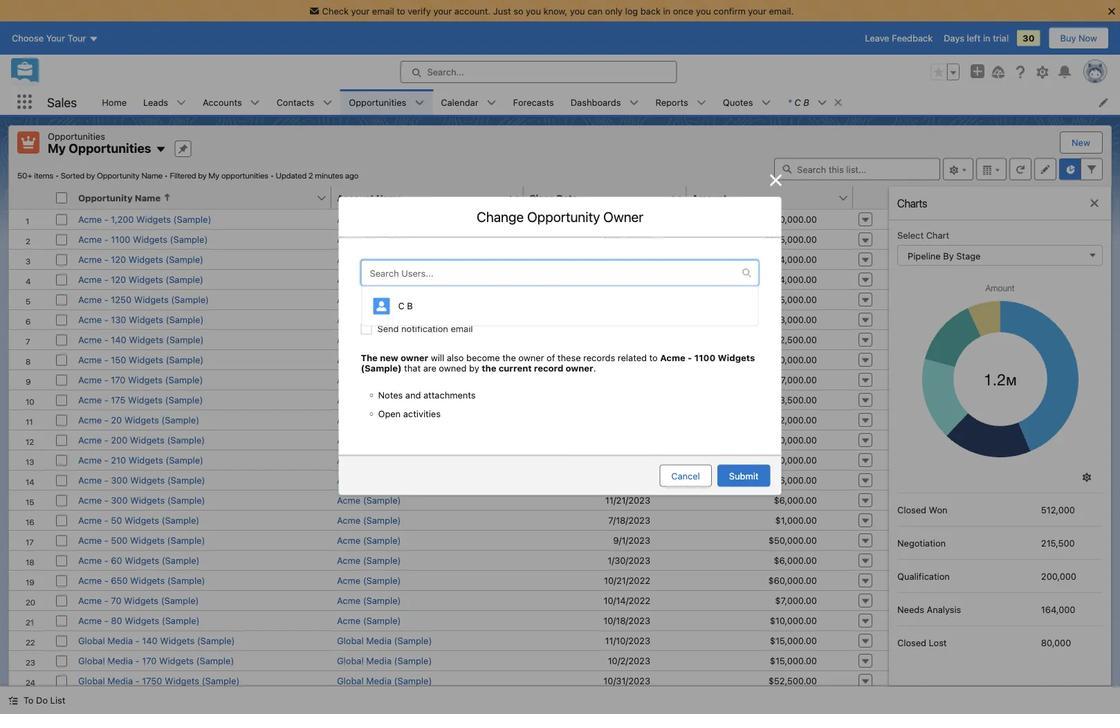 Task type: describe. For each thing, give the bounding box(es) containing it.
owned
[[439, 363, 467, 373]]

$6,000.00 for acme - 60 widgets (sample)
[[774, 555, 818, 566]]

acme - 130 widgets (sample) link
[[78, 314, 204, 325]]

acme for 15th acme (sample) link from the top
[[337, 495, 361, 505]]

acme - 1,200 widgets (sample)
[[78, 214, 211, 224]]

stage
[[957, 251, 981, 261]]

account.
[[455, 6, 491, 16]]

acme - 80 widgets (sample)
[[78, 615, 200, 626]]

action element
[[854, 187, 890, 209]]

once
[[673, 6, 694, 16]]

* c b
[[788, 97, 810, 107]]

$13,000.00
[[770, 314, 818, 325]]

leads
[[143, 97, 168, 107]]

- left 1750
[[135, 676, 140, 686]]

50+ items • sorted by opportunity name • filtered by my opportunities • updated 2 minutes ago
[[17, 171, 359, 180]]

acme for acme - 1100 widgets (sample) link
[[78, 234, 102, 244]]

close date button
[[524, 187, 672, 209]]

cell for $13,000.00
[[524, 309, 687, 329]]

that
[[404, 363, 421, 373]]

- down global media - 140 widgets (sample) link at left
[[135, 656, 140, 666]]

buy now
[[1061, 33, 1098, 43]]

send
[[378, 324, 399, 334]]

120 for 2nd acme - 120 widgets (sample) link from the bottom of the my opportunities grid
[[111, 254, 126, 264]]

submit
[[730, 471, 759, 481]]

1 horizontal spatial 170
[[142, 656, 157, 666]]

2 $15,000.00 from the top
[[770, 656, 818, 666]]

feedback
[[892, 33, 933, 43]]

my opportunities status
[[17, 171, 276, 180]]

$52,500.00
[[769, 676, 818, 686]]

18 acme (sample) link from the top
[[337, 555, 401, 566]]

1 horizontal spatial acme - 1100 widgets (sample)
[[361, 352, 755, 373]]

minutes
[[315, 171, 344, 180]]

pipeline by stage
[[908, 251, 981, 261]]

Search My Opportunities list view. search field
[[775, 158, 941, 180]]

10 acme (sample) from the top
[[337, 395, 401, 405]]

3 acme (sample) link from the top
[[337, 254, 401, 264]]

1 $4,000.00 from the top
[[774, 254, 818, 264]]

updated
[[276, 171, 307, 180]]

acme - 500 widgets (sample)
[[78, 535, 205, 546]]

13 acme (sample) link from the top
[[337, 455, 401, 465]]

owner
[[604, 208, 644, 225]]

- left 80
[[104, 615, 109, 626]]

2 11/10/2023 from the top
[[605, 636, 651, 646]]

acme for acme - 60 widgets (sample) link
[[78, 555, 102, 566]]

300 for $6,000.00
[[111, 495, 128, 505]]

8 acme (sample) from the top
[[337, 354, 401, 365]]

select chart
[[898, 230, 950, 241]]

account name element
[[332, 187, 532, 209]]

acme - 300 widgets (sample) for $6,000.00
[[78, 495, 205, 505]]

closed for closed won
[[898, 505, 927, 515]]

acme - 1100 widgets (sample) link
[[78, 234, 208, 244]]

acme for fourth acme (sample) link from the bottom
[[337, 555, 361, 566]]

- up acme - 1250 widgets (sample)
[[104, 274, 109, 285]]

$6,000.00 for acme - 300 widgets (sample)
[[774, 495, 818, 505]]

acme - 170 widgets (sample)
[[78, 375, 203, 385]]

12 acme (sample) from the top
[[337, 435, 401, 445]]

21 acme (sample) from the top
[[337, 615, 401, 626]]

opportunities inside list item
[[349, 97, 407, 107]]

*
[[788, 97, 792, 107]]

accounts link
[[195, 89, 250, 115]]

70
[[111, 595, 122, 606]]

1 horizontal spatial 140
[[142, 636, 158, 646]]

7 acme (sample) link from the top
[[337, 334, 401, 345]]

6 acme (sample) link from the top
[[337, 314, 401, 325]]

acme for acme - 150 widgets (sample) 'link'
[[78, 354, 102, 365]]

1/30/2023
[[608, 555, 651, 566]]

acme for acme - 140 widgets (sample) link at the top left
[[78, 334, 102, 345]]

acme for acme - 50 widgets (sample) link
[[78, 515, 102, 525]]

2 horizontal spatial text default image
[[1090, 198, 1101, 209]]

20 acme (sample) from the top
[[337, 595, 401, 606]]

$50,000.00
[[769, 535, 818, 546]]

17 acme (sample) link from the top
[[337, 535, 401, 546]]

1 • from the left
[[55, 171, 59, 180]]

3 you from the left
[[696, 6, 712, 16]]

80,000
[[1042, 638, 1072, 648]]

attachments
[[424, 390, 476, 400]]

opportunities
[[222, 171, 269, 180]]

acme for acme - 175 widgets (sample) link
[[78, 395, 102, 405]]

acme - 175 widgets (sample)
[[78, 395, 203, 405]]

select
[[898, 230, 924, 241]]

acme for 14th acme (sample) link from the top of the my opportunities grid
[[337, 475, 361, 485]]

accounts
[[203, 97, 242, 107]]

2 horizontal spatial by
[[469, 363, 480, 373]]

10/2/2023
[[608, 656, 651, 666]]

acme - 650 widgets (sample) link
[[78, 575, 205, 586]]

0 horizontal spatial text default image
[[743, 268, 752, 278]]

0 horizontal spatial my
[[48, 141, 66, 156]]

global media - 140 widgets (sample)
[[78, 636, 235, 646]]

1 11/10/2023 from the top
[[605, 354, 651, 365]]

forecasts
[[513, 97, 554, 107]]

1 horizontal spatial the
[[503, 352, 516, 363]]

2 acme - 120 widgets (sample) link from the top
[[78, 274, 204, 285]]

acme for 2nd acme - 120 widgets (sample) link from the bottom of the my opportunities grid
[[78, 254, 102, 264]]

back
[[641, 6, 661, 16]]

- left '70'
[[104, 595, 109, 606]]

opportunities list item
[[341, 89, 433, 115]]

leads link
[[135, 89, 177, 115]]

acme for acme - 1250 widgets (sample) link at top
[[78, 294, 102, 305]]

1 acme - 120 widgets (sample) link from the top
[[78, 254, 204, 264]]

- down acme - 1100 widgets (sample) link
[[104, 254, 109, 264]]

acme - 150 widgets (sample) link
[[78, 354, 204, 365]]

$3,500.00
[[775, 395, 818, 405]]

quotes link
[[715, 89, 762, 115]]

current
[[499, 363, 532, 373]]

c b
[[398, 301, 413, 311]]

$20,000.00 for 7/18/2023
[[769, 455, 818, 465]]

acme for acme - 20 widgets (sample) link
[[78, 415, 102, 425]]

acme for acme - 130 widgets (sample) 'link'
[[78, 314, 102, 325]]

media for global media - 140 widgets (sample) link at left
[[107, 636, 133, 646]]

2 you from the left
[[570, 6, 585, 16]]

ago
[[345, 171, 359, 180]]

leave feedback
[[866, 33, 933, 43]]

19 acme (sample) from the top
[[337, 575, 401, 586]]

home
[[102, 97, 127, 107]]

0 vertical spatial 170
[[111, 375, 126, 385]]

will
[[431, 352, 445, 363]]

negotiation
[[898, 538, 947, 548]]

0 horizontal spatial in
[[664, 6, 671, 16]]

sales
[[47, 95, 77, 110]]

acme - 300 widgets (sample) for $36,000.00
[[78, 475, 205, 485]]

acme - 300 widgets (sample) link for $6,000.00
[[78, 495, 205, 505]]

b inside list item
[[804, 97, 810, 107]]

3 your from the left
[[749, 6, 767, 16]]

$36,000.00
[[769, 475, 818, 485]]

name for account name
[[377, 192, 402, 203]]

so
[[514, 6, 524, 16]]

dashboards list item
[[563, 89, 648, 115]]

sorted
[[61, 171, 85, 180]]

search...
[[428, 67, 465, 77]]

19 acme (sample) link from the top
[[337, 575, 401, 586]]

text default image inside list item
[[834, 98, 844, 107]]

200,000
[[1042, 571, 1077, 582]]

1 your from the left
[[351, 6, 370, 16]]

acme - 1,200 widgets (sample) link
[[78, 214, 211, 224]]

acme - 70 widgets (sample)
[[78, 595, 199, 606]]

10/14/2022
[[604, 595, 651, 606]]

2 your from the left
[[434, 6, 452, 16]]

- right related
[[688, 352, 692, 363]]

10/15/2023
[[604, 234, 651, 244]]

by
[[944, 251, 955, 261]]

qualification
[[898, 571, 950, 582]]

email for notification
[[451, 324, 473, 334]]

acme for 18th acme (sample) link from the bottom
[[337, 274, 361, 285]]

group containing notes and attachments
[[378, 390, 743, 419]]

0 vertical spatial to
[[397, 6, 405, 16]]

$20,000.00 for 11/10/2023
[[769, 354, 818, 365]]

2 $4,000.00 from the top
[[774, 274, 818, 285]]

acme for acme - 210 widgets (sample) link
[[78, 455, 102, 465]]

item number element
[[9, 187, 51, 209]]

acme - 200 widgets (sample) link
[[78, 435, 205, 445]]

4 acme (sample) link from the top
[[337, 274, 401, 285]]

list view controls image
[[944, 158, 974, 180]]

amount element
[[687, 187, 862, 209]]

acme for acme - 200 widgets (sample) link
[[78, 435, 102, 445]]

acme - 1250 widgets (sample)
[[78, 294, 209, 305]]

opportunity inside button
[[78, 192, 133, 203]]

global media (sample) link for 11/10/2023
[[337, 636, 432, 646]]

media for global media - 170 widgets (sample) link
[[107, 656, 133, 666]]

acme for acme - 80 widgets (sample) link at the bottom
[[78, 615, 102, 626]]

- left '500'
[[104, 535, 109, 546]]

items
[[34, 171, 54, 180]]

3 global media (sample) link from the top
[[337, 676, 432, 686]]

0 vertical spatial opportunity
[[97, 171, 140, 180]]

send notification email
[[378, 324, 473, 334]]

account name
[[337, 192, 402, 203]]

close
[[530, 192, 555, 203]]

1,200
[[111, 214, 134, 224]]

1 7/18/2023 from the top
[[609, 455, 651, 465]]

global media (sample) link for 10/2/2023
[[337, 656, 432, 666]]

close date
[[530, 192, 578, 203]]

$45,000.00
[[769, 294, 818, 305]]

11 acme (sample) from the top
[[337, 415, 401, 425]]

1 horizontal spatial my
[[209, 171, 220, 180]]

200
[[111, 435, 128, 445]]

1 horizontal spatial by
[[198, 171, 207, 180]]

lost
[[930, 638, 947, 648]]

6 acme (sample) from the top
[[337, 314, 401, 325]]

list
[[50, 695, 65, 706]]

text default image
[[8, 696, 18, 706]]

acme for 14th acme (sample) link from the bottom
[[337, 354, 361, 365]]

0 horizontal spatial the
[[482, 363, 497, 373]]

$2,000.00
[[775, 415, 818, 425]]

to
[[24, 695, 34, 706]]

acme - 50 widgets (sample) link
[[78, 515, 200, 525]]

acme for 1st acme (sample) link from the top
[[337, 214, 361, 224]]

reports list item
[[648, 89, 715, 115]]

record
[[534, 363, 564, 373]]

1 acme (sample) link from the top
[[337, 214, 401, 224]]

acme for 2nd acme (sample) link from the bottom
[[337, 595, 361, 606]]

closed lost
[[898, 638, 947, 648]]

acme - 130 widgets (sample)
[[78, 314, 204, 325]]

select list display image
[[977, 158, 1007, 180]]

2 vertical spatial opportunity
[[528, 208, 600, 225]]

open
[[378, 409, 401, 419]]

closed for closed lost
[[898, 638, 927, 648]]

acme for acme - 170 widgets (sample) link
[[78, 375, 102, 385]]

3 global media (sample) from the top
[[337, 676, 432, 686]]

5 acme (sample) link from the top
[[337, 294, 401, 305]]

- up acme - 175 widgets (sample)
[[104, 375, 109, 385]]

120 for 1st acme - 120 widgets (sample) link from the bottom of the my opportunities grid
[[111, 274, 126, 285]]

- down acme - 210 widgets (sample) link
[[104, 475, 109, 485]]

dashboards
[[571, 97, 621, 107]]

contacts link
[[268, 89, 323, 115]]

acme for 5th acme (sample) link from the bottom of the my opportunities grid
[[337, 535, 361, 546]]

$10,000.00
[[770, 615, 818, 626]]

pipeline
[[908, 251, 941, 261]]

12 acme (sample) link from the top
[[337, 435, 401, 445]]

8 acme (sample) link from the top
[[337, 354, 401, 365]]

that are owned by the current record owner .
[[402, 363, 596, 373]]

buy
[[1061, 33, 1077, 43]]

opportunities image
[[17, 132, 39, 154]]

cell for $3,500.00
[[524, 389, 687, 410]]

2 acme - 120 widgets (sample) from the top
[[78, 274, 204, 285]]

- down "acme - 1,200 widgets (sample)" on the left top of page
[[104, 234, 109, 244]]

1 11/15/2023 from the top
[[606, 254, 651, 264]]

confirm
[[714, 6, 746, 16]]

verify
[[408, 6, 431, 16]]

of
[[547, 352, 555, 363]]

c b link
[[362, 293, 758, 320]]

leave
[[866, 33, 890, 43]]



Task type: locate. For each thing, give the bounding box(es) containing it.
to do list button
[[0, 687, 74, 714]]

- up acme - 50 widgets (sample) link
[[104, 495, 109, 505]]

in right the left
[[984, 33, 991, 43]]

none search field inside my opportunities|opportunities|list view element
[[775, 158, 941, 180]]

by right sorted
[[86, 171, 95, 180]]

2 $20,000.00 from the top
[[769, 435, 818, 445]]

11 acme (sample) link from the top
[[337, 415, 401, 425]]

just
[[494, 6, 511, 16]]

10 acme (sample) link from the top
[[337, 395, 401, 405]]

120 up 1250
[[111, 274, 126, 285]]

170 up 175 on the bottom of page
[[111, 375, 126, 385]]

7/18/2023 up 11/21/2023
[[609, 455, 651, 465]]

$20,000.00 down "$22,500.00" in the right of the page
[[769, 354, 818, 365]]

1 vertical spatial my
[[209, 171, 220, 180]]

0 vertical spatial global media (sample) link
[[337, 636, 432, 646]]

account name button
[[332, 187, 509, 209]]

new
[[380, 352, 399, 363]]

list containing home
[[94, 89, 1121, 115]]

you right once
[[696, 6, 712, 16]]

global media - 140 widgets (sample) link
[[78, 636, 235, 646]]

opportunity up opportunity name
[[97, 171, 140, 180]]

1 acme - 120 widgets (sample) from the top
[[78, 254, 204, 264]]

your right check
[[351, 6, 370, 16]]

2 acme - 300 widgets (sample) link from the top
[[78, 495, 205, 505]]

email for your
[[372, 6, 395, 16]]

opportunity up 1,200
[[78, 192, 133, 203]]

inverse image
[[768, 172, 785, 189]]

-
[[104, 214, 109, 224], [104, 234, 109, 244], [104, 254, 109, 264], [104, 274, 109, 285], [104, 294, 109, 305], [104, 314, 109, 325], [104, 334, 109, 345], [688, 352, 692, 363], [104, 354, 109, 365], [104, 375, 109, 385], [104, 395, 109, 405], [104, 415, 109, 425], [104, 435, 109, 445], [104, 455, 109, 465], [104, 475, 109, 485], [104, 495, 109, 505], [104, 515, 109, 525], [104, 535, 109, 546], [104, 555, 109, 566], [104, 575, 109, 586], [104, 595, 109, 606], [104, 615, 109, 626], [135, 636, 140, 646], [135, 656, 140, 666], [135, 676, 140, 686]]

cell for $45,000.00
[[524, 289, 687, 309]]

contacts list item
[[268, 89, 341, 115]]

0 horizontal spatial 140
[[111, 334, 126, 345]]

10/31/2023
[[604, 676, 651, 686]]

acme - 80 widgets (sample) link
[[78, 615, 200, 626]]

1 horizontal spatial text default image
[[834, 98, 844, 107]]

quotes
[[723, 97, 754, 107]]

$6,000.00 down '$50,000.00' on the right of page
[[774, 555, 818, 566]]

3 • from the left
[[270, 171, 274, 180]]

$20,000.00
[[769, 354, 818, 365], [769, 435, 818, 445], [769, 455, 818, 465]]

300 for $36,000.00
[[111, 475, 128, 485]]

- left 150
[[104, 354, 109, 365]]

owner for the
[[566, 363, 594, 373]]

global media (sample) for 10/2/2023
[[337, 656, 432, 666]]

acme - 120 widgets (sample)
[[78, 254, 204, 264], [78, 274, 204, 285]]

global media - 170 widgets (sample)
[[78, 656, 234, 666]]

1100 inside my opportunities grid
[[111, 234, 130, 244]]

1 120 from the top
[[111, 254, 126, 264]]

$15,000.00
[[770, 636, 818, 646], [770, 656, 818, 666]]

quotes list item
[[715, 89, 780, 115]]

$15,000.00 up $52,500.00
[[770, 656, 818, 666]]

- down acme - 80 widgets (sample) link at the bottom
[[135, 636, 140, 646]]

acme - 200 widgets (sample)
[[78, 435, 205, 445]]

21 acme (sample) link from the top
[[337, 615, 401, 626]]

15 acme (sample) from the top
[[337, 495, 401, 505]]

1 horizontal spatial 1100
[[695, 352, 716, 363]]

acme - 300 widgets (sample) link up acme - 50 widgets (sample)
[[78, 495, 205, 505]]

your right verify
[[434, 6, 452, 16]]

0 horizontal spatial group
[[378, 390, 743, 419]]

opportunity name element
[[73, 187, 340, 209]]

1 acme (sample) from the top
[[337, 214, 401, 224]]

email
[[372, 6, 395, 16], [451, 324, 473, 334]]

name up "acme - 1,200 widgets (sample)" on the left top of page
[[135, 192, 161, 203]]

Search Users... text field
[[362, 261, 743, 286]]

140 down the 130
[[111, 334, 126, 345]]

1 horizontal spatial email
[[451, 324, 473, 334]]

- left 650
[[104, 575, 109, 586]]

• left filtered on the top left
[[165, 171, 168, 180]]

1 vertical spatial text default image
[[1090, 198, 1101, 209]]

acme - 300 widgets (sample) link
[[78, 475, 205, 485], [78, 495, 205, 505]]

acme for seventh acme (sample) link from the top of the my opportunities grid
[[337, 334, 361, 345]]

16 acme (sample) from the top
[[337, 515, 401, 525]]

by right owned
[[469, 363, 480, 373]]

item number image
[[9, 187, 51, 209]]

notes and attachments
[[378, 390, 476, 400]]

9 acme (sample) from the top
[[337, 375, 401, 385]]

by right filtered on the top left
[[198, 171, 207, 180]]

contacts
[[277, 97, 315, 107]]

1 vertical spatial 11/15/2023
[[606, 274, 651, 285]]

leads list item
[[135, 89, 195, 115]]

by
[[86, 171, 95, 180], [198, 171, 207, 180], [469, 363, 480, 373]]

2 • from the left
[[165, 171, 168, 180]]

media for 10/2/2023's global media (sample) link
[[366, 656, 392, 666]]

acme - 120 widgets (sample) down acme - 1100 widgets (sample) link
[[78, 254, 204, 264]]

my right opportunities image
[[48, 141, 66, 156]]

1 vertical spatial acme - 1100 widgets (sample)
[[361, 352, 755, 373]]

0 vertical spatial b
[[804, 97, 810, 107]]

1250
[[111, 294, 132, 305]]

300 up 50
[[111, 495, 128, 505]]

1 acme - 300 widgets (sample) link from the top
[[78, 475, 205, 485]]

7/18/2023 down 11/21/2023
[[609, 515, 651, 525]]

widgets
[[136, 214, 171, 224], [133, 234, 168, 244], [129, 254, 163, 264], [129, 274, 163, 285], [134, 294, 169, 305], [129, 314, 163, 325], [129, 334, 164, 345], [718, 352, 755, 363], [129, 354, 163, 365], [128, 375, 163, 385], [128, 395, 163, 405], [124, 415, 159, 425], [130, 435, 165, 445], [129, 455, 163, 465], [130, 475, 165, 485], [130, 495, 165, 505], [125, 515, 159, 525], [130, 535, 165, 546], [125, 555, 159, 566], [130, 575, 165, 586], [124, 595, 159, 606], [125, 615, 159, 626], [160, 636, 195, 646], [159, 656, 194, 666], [165, 676, 199, 686]]

20
[[111, 415, 122, 425]]

0 horizontal spatial email
[[372, 6, 395, 16]]

30
[[1023, 33, 1035, 43]]

1 closed from the top
[[898, 505, 927, 515]]

1 vertical spatial in
[[984, 33, 991, 43]]

0 horizontal spatial 1100
[[111, 234, 130, 244]]

2 global media (sample) link from the top
[[337, 656, 432, 666]]

closed left won
[[898, 505, 927, 515]]

only
[[605, 6, 623, 16]]

1 horizontal spatial to
[[650, 352, 658, 363]]

1 horizontal spatial owner
[[519, 352, 545, 363]]

buy now button
[[1049, 27, 1110, 49]]

0 horizontal spatial you
[[526, 6, 541, 16]]

0 vertical spatial acme - 120 widgets (sample) link
[[78, 254, 204, 264]]

1 horizontal spatial in
[[984, 33, 991, 43]]

acme for 1st acme - 120 widgets (sample) link from the bottom of the my opportunities grid
[[78, 274, 102, 285]]

0 vertical spatial c
[[795, 97, 801, 107]]

2 horizontal spatial owner
[[566, 363, 594, 373]]

c right the *
[[795, 97, 801, 107]]

acme for 3rd acme (sample) link from the top
[[337, 254, 361, 264]]

owner
[[401, 352, 429, 363], [519, 352, 545, 363], [566, 363, 594, 373]]

17 acme (sample) from the top
[[337, 535, 401, 546]]

acme - 120 widgets (sample) up acme - 1250 widgets (sample) link at top
[[78, 274, 204, 285]]

- left "210"
[[104, 455, 109, 465]]

global media - 170 widgets (sample) link
[[78, 656, 234, 666]]

acme for the "acme - 70 widgets (sample)" link
[[78, 595, 102, 606]]

related
[[618, 352, 647, 363]]

11/15/2023
[[606, 254, 651, 264], [606, 274, 651, 285]]

3 acme (sample) from the top
[[337, 254, 401, 264]]

2 300 from the top
[[111, 495, 128, 505]]

500
[[111, 535, 128, 546]]

164,000
[[1042, 604, 1076, 615]]

email up also
[[451, 324, 473, 334]]

0 horizontal spatial to
[[397, 6, 405, 16]]

$6,000.00 up $1,000.00
[[774, 495, 818, 505]]

0 horizontal spatial by
[[86, 171, 95, 180]]

list
[[94, 89, 1121, 115]]

Send notification email checkbox
[[361, 324, 372, 335]]

cell for $20,000.00
[[524, 430, 687, 450]]

acme - 120 widgets (sample) link up acme - 1250 widgets (sample) link at top
[[78, 274, 204, 285]]

$17,000.00
[[772, 375, 818, 385]]

0 vertical spatial $20,000.00
[[769, 354, 818, 365]]

acme - 120 widgets (sample) link down acme - 1100 widgets (sample) link
[[78, 254, 204, 264]]

0 vertical spatial 140
[[111, 334, 126, 345]]

name
[[142, 171, 163, 180], [135, 192, 161, 203], [377, 192, 402, 203]]

- left 175 on the bottom of page
[[104, 395, 109, 405]]

acme for ninth acme (sample) link from the top
[[337, 375, 361, 385]]

$7,000.00
[[776, 595, 818, 606]]

acme - 300 widgets (sample) up acme - 50 widgets (sample)
[[78, 495, 205, 505]]

1 vertical spatial acme - 300 widgets (sample)
[[78, 495, 205, 505]]

acme - 300 widgets (sample) link for $36,000.00
[[78, 475, 205, 485]]

- left 1250
[[104, 294, 109, 305]]

account
[[337, 192, 374, 203]]

reports link
[[648, 89, 697, 115]]

$4,000.00 down $105,000.00 on the top right of the page
[[774, 254, 818, 264]]

0 vertical spatial group
[[931, 64, 960, 80]]

15 acme (sample) link from the top
[[337, 495, 401, 505]]

11/10/2023 down 10/18/2023
[[605, 636, 651, 646]]

acme for acme - 500 widgets (sample) 'link'
[[78, 535, 102, 546]]

acme for 11th acme (sample) link from the top
[[337, 415, 361, 425]]

140 up the global media - 170 widgets (sample)
[[142, 636, 158, 646]]

cell
[[51, 187, 73, 209], [524, 289, 687, 309], [524, 309, 687, 329], [524, 329, 687, 349], [524, 389, 687, 410], [524, 410, 687, 430], [524, 430, 687, 450]]

acme - 300 widgets (sample) down acme - 210 widgets (sample)
[[78, 475, 205, 485]]

1 vertical spatial 7/18/2023
[[609, 515, 651, 525]]

0 horizontal spatial c
[[398, 301, 405, 311]]

acme - 210 widgets (sample)
[[78, 455, 204, 465]]

b up notification
[[407, 301, 413, 311]]

to left verify
[[397, 6, 405, 16]]

won
[[930, 505, 948, 515]]

1 vertical spatial 120
[[111, 274, 126, 285]]

0 vertical spatial 11/10/2023
[[605, 354, 651, 365]]

your left the email.
[[749, 6, 767, 16]]

1 horizontal spatial b
[[804, 97, 810, 107]]

acme for acme - 650 widgets (sample) link
[[78, 575, 102, 586]]

0 vertical spatial 7/18/2023
[[609, 455, 651, 465]]

accounts list item
[[195, 89, 268, 115]]

16 acme (sample) link from the top
[[337, 515, 401, 525]]

3 $20,000.00 from the top
[[769, 455, 818, 465]]

closed left lost
[[898, 638, 927, 648]]

1 vertical spatial acme - 120 widgets (sample)
[[78, 274, 204, 285]]

group down days
[[931, 64, 960, 80]]

2 vertical spatial global media (sample) link
[[337, 676, 432, 686]]

2 vertical spatial text default image
[[743, 268, 752, 278]]

action image
[[854, 187, 890, 209]]

20 acme (sample) link from the top
[[337, 595, 401, 606]]

1 $15,000.00 from the top
[[770, 636, 818, 646]]

1 horizontal spatial your
[[434, 6, 452, 16]]

1 vertical spatial 11/10/2023
[[605, 636, 651, 646]]

media for third global media (sample) link from the top of the my opportunities grid
[[366, 676, 392, 686]]

4 acme (sample) from the top
[[337, 274, 401, 285]]

closed
[[898, 505, 927, 515], [898, 638, 927, 648]]

list item containing *
[[780, 89, 850, 115]]

check
[[322, 6, 349, 16]]

acme - 140 widgets (sample)
[[78, 334, 204, 345]]

9 acme (sample) link from the top
[[337, 375, 401, 385]]

1 vertical spatial global media (sample) link
[[337, 656, 432, 666]]

1 horizontal spatial •
[[165, 171, 168, 180]]

0 vertical spatial email
[[372, 6, 395, 16]]

can
[[588, 6, 603, 16]]

2 $6,000.00 from the top
[[774, 555, 818, 566]]

14 acme (sample) link from the top
[[337, 475, 401, 485]]

acme (sample) link
[[337, 214, 401, 224], [337, 234, 401, 244], [337, 254, 401, 264], [337, 274, 401, 285], [337, 294, 401, 305], [337, 314, 401, 325], [337, 334, 401, 345], [337, 354, 401, 365], [337, 375, 401, 385], [337, 395, 401, 405], [337, 415, 401, 425], [337, 435, 401, 445], [337, 455, 401, 465], [337, 475, 401, 485], [337, 495, 401, 505], [337, 515, 401, 525], [337, 535, 401, 546], [337, 555, 401, 566], [337, 575, 401, 586], [337, 595, 401, 606], [337, 615, 401, 626]]

opportunities link
[[341, 89, 415, 115]]

text default image
[[834, 98, 844, 107], [1090, 198, 1101, 209], [743, 268, 752, 278]]

in right back
[[664, 6, 671, 16]]

media for 11/10/2023 global media (sample) link
[[366, 636, 392, 646]]

1 vertical spatial to
[[650, 352, 658, 363]]

1 you from the left
[[526, 6, 541, 16]]

owner for also
[[519, 352, 545, 363]]

you right so
[[526, 6, 541, 16]]

2 vertical spatial $20,000.00
[[769, 455, 818, 465]]

notes
[[378, 390, 403, 400]]

1 vertical spatial 170
[[142, 656, 157, 666]]

10/18/2023
[[604, 615, 651, 626]]

- left 50
[[104, 515, 109, 525]]

opportunity down date
[[528, 208, 600, 225]]

acme for 17th acme (sample) link from the bottom
[[337, 294, 361, 305]]

None search field
[[775, 158, 941, 180]]

1 horizontal spatial c
[[795, 97, 801, 107]]

13 acme (sample) from the top
[[337, 455, 401, 465]]

leave feedback link
[[866, 33, 933, 43]]

0 vertical spatial text default image
[[834, 98, 844, 107]]

1 vertical spatial closed
[[898, 638, 927, 648]]

acme for 16th acme (sample) link from the top of the my opportunities grid
[[337, 515, 361, 525]]

0 vertical spatial acme - 1100 widgets (sample)
[[78, 234, 208, 244]]

$20,000.00 down $2,000.00
[[769, 435, 818, 445]]

0 vertical spatial my
[[48, 141, 66, 156]]

trial
[[994, 33, 1010, 43]]

7 acme (sample) from the top
[[337, 334, 401, 345]]

1 vertical spatial $15,000.00
[[770, 656, 818, 666]]

acme - 1100 widgets (sample) inside my opportunities grid
[[78, 234, 208, 244]]

close date element
[[524, 187, 695, 209]]

170
[[111, 375, 126, 385], [142, 656, 157, 666]]

date
[[557, 192, 578, 203]]

1 vertical spatial email
[[451, 324, 473, 334]]

owner left will
[[401, 352, 429, 363]]

owner left of on the left of page
[[519, 352, 545, 363]]

120 down acme - 1100 widgets (sample) link
[[111, 254, 126, 264]]

notification
[[402, 324, 449, 334]]

c inside list item
[[795, 97, 801, 107]]

list item
[[780, 89, 850, 115]]

0 vertical spatial 120
[[111, 254, 126, 264]]

you left can on the top of the page
[[570, 6, 585, 16]]

name for opportunity name
[[135, 192, 161, 203]]

my
[[48, 141, 66, 156], [209, 171, 220, 180]]

acme - 300 widgets (sample) link down acme - 210 widgets (sample)
[[78, 475, 205, 485]]

acme - 70 widgets (sample) link
[[78, 595, 199, 606]]

0 vertical spatial $15,000.00
[[770, 636, 818, 646]]

acme for 2nd acme (sample) link from the top
[[337, 234, 361, 244]]

11/10/2023 right . on the bottom
[[605, 354, 651, 365]]

2 global media (sample) from the top
[[337, 656, 432, 666]]

my up "opportunity name" element
[[209, 171, 220, 180]]

5 acme (sample) from the top
[[337, 294, 401, 305]]

- up acme - 150 widgets (sample)
[[104, 334, 109, 345]]

60
[[111, 555, 122, 566]]

1 vertical spatial global media (sample)
[[337, 656, 432, 666]]

- left 60
[[104, 555, 109, 566]]

1 vertical spatial 300
[[111, 495, 128, 505]]

0 vertical spatial acme - 120 widgets (sample)
[[78, 254, 204, 264]]

media for global media - 1750 widgets (sample) link
[[107, 676, 133, 686]]

0 vertical spatial 300
[[111, 475, 128, 485]]

group down the record
[[378, 390, 743, 419]]

0 horizontal spatial your
[[351, 6, 370, 16]]

acme for 21th acme (sample) link from the top of the my opportunities grid
[[337, 615, 361, 626]]

300
[[111, 475, 128, 485], [111, 495, 128, 505]]

1 vertical spatial 1100
[[695, 352, 716, 363]]

0 horizontal spatial owner
[[401, 352, 429, 363]]

2 7/18/2023 from the top
[[609, 515, 651, 525]]

change opportunity owner
[[477, 208, 644, 225]]

1 vertical spatial $6,000.00
[[774, 555, 818, 566]]

group
[[931, 64, 960, 80], [378, 390, 743, 419]]

owner right of on the left of page
[[566, 363, 594, 373]]

1 horizontal spatial group
[[931, 64, 960, 80]]

$4,000.00 up $45,000.00
[[774, 274, 818, 285]]

18 acme (sample) from the top
[[337, 555, 401, 566]]

the left current
[[482, 363, 497, 373]]

2 acme (sample) from the top
[[337, 234, 401, 244]]

300 down "210"
[[111, 475, 128, 485]]

1 vertical spatial b
[[407, 301, 413, 311]]

are
[[423, 363, 437, 373]]

acme for ninth acme (sample) link from the bottom of the my opportunities grid
[[337, 455, 361, 465]]

email left verify
[[372, 6, 395, 16]]

1 vertical spatial $20,000.00
[[769, 435, 818, 445]]

• right items at the top of page
[[55, 171, 59, 180]]

- left '200'
[[104, 435, 109, 445]]

175
[[111, 395, 126, 405]]

0 vertical spatial in
[[664, 6, 671, 16]]

2 closed from the top
[[898, 638, 927, 648]]

2 120 from the top
[[111, 274, 126, 285]]

$20,000.00 up '$36,000.00'
[[769, 455, 818, 465]]

check your email to verify your account. just so you know, you can only log back in once you confirm your email.
[[322, 6, 794, 16]]

0 horizontal spatial 170
[[111, 375, 126, 385]]

my opportunities
[[48, 141, 151, 156]]

1 global media (sample) link from the top
[[337, 636, 432, 646]]

to do list
[[24, 695, 65, 706]]

0 vertical spatial acme - 300 widgets (sample)
[[78, 475, 205, 485]]

0 vertical spatial 1100
[[111, 234, 130, 244]]

1 vertical spatial c
[[398, 301, 405, 311]]

80
[[111, 615, 122, 626]]

2 horizontal spatial •
[[270, 171, 274, 180]]

1 $20,000.00 from the top
[[769, 354, 818, 365]]

the
[[361, 352, 378, 363]]

14 acme (sample) from the top
[[337, 475, 401, 485]]

0 vertical spatial global media (sample)
[[337, 636, 432, 646]]

2 acme (sample) link from the top
[[337, 234, 401, 244]]

1 $6,000.00 from the top
[[774, 495, 818, 505]]

1 global media (sample) from the top
[[337, 636, 432, 646]]

- left 1,200
[[104, 214, 109, 224]]

name right account
[[377, 192, 402, 203]]

acme inside acme - 1100 widgets (sample)
[[661, 352, 686, 363]]

calendar link
[[433, 89, 487, 115]]

calendar list item
[[433, 89, 505, 115]]

2 11/15/2023 from the top
[[606, 274, 651, 285]]

cell for $22,500.00
[[524, 329, 687, 349]]

0 vertical spatial 11/15/2023
[[606, 254, 651, 264]]

the
[[503, 352, 516, 363], [482, 363, 497, 373]]

$6,000.00
[[774, 495, 818, 505], [774, 555, 818, 566]]

1 vertical spatial $4,000.00
[[774, 274, 818, 285]]

2 acme - 300 widgets (sample) from the top
[[78, 495, 205, 505]]

left
[[968, 33, 981, 43]]

closed won
[[898, 505, 948, 515]]

user image
[[374, 298, 390, 315]]

global media (sample) for 11/10/2023
[[337, 636, 432, 646]]

0 vertical spatial closed
[[898, 505, 927, 515]]

2 horizontal spatial you
[[696, 6, 712, 16]]

2 vertical spatial global media (sample)
[[337, 676, 432, 686]]

1 acme - 300 widgets (sample) from the top
[[78, 475, 205, 485]]

170 up 1750
[[142, 656, 157, 666]]

0 horizontal spatial •
[[55, 171, 59, 180]]

my opportunities grid
[[9, 187, 890, 711]]

$15,000.00 down $10,000.00
[[770, 636, 818, 646]]

1 300 from the top
[[111, 475, 128, 485]]

the right become
[[503, 352, 516, 363]]

do
[[36, 695, 48, 706]]

1 horizontal spatial you
[[570, 6, 585, 16]]

my opportunities|opportunities|list view element
[[8, 125, 1113, 711]]

acme for acme - 1,200 widgets (sample) link
[[78, 214, 102, 224]]

0 vertical spatial acme - 300 widgets (sample) link
[[78, 475, 205, 485]]

acme for sixth acme (sample) link
[[337, 314, 361, 325]]

to right related
[[650, 352, 658, 363]]

acme - 20 widgets (sample)
[[78, 415, 199, 425]]

$1,000.00
[[776, 515, 818, 525]]

0 horizontal spatial b
[[407, 301, 413, 311]]

1 vertical spatial acme - 120 widgets (sample) link
[[78, 274, 204, 285]]

acme for third acme (sample) link from the bottom
[[337, 575, 361, 586]]

acme for tenth acme (sample) link from the top of the my opportunities grid
[[337, 395, 361, 405]]

- left the 130
[[104, 314, 109, 325]]

name left filtered on the top left
[[142, 171, 163, 180]]

0 vertical spatial $6,000.00
[[774, 495, 818, 505]]

acme for 12th acme (sample) link
[[337, 435, 361, 445]]

c right user image
[[398, 301, 405, 311]]

7/18/2023
[[609, 455, 651, 465], [609, 515, 651, 525]]

c inside c b link
[[398, 301, 405, 311]]

2 horizontal spatial your
[[749, 6, 767, 16]]

0 vertical spatial $4,000.00
[[774, 254, 818, 264]]

• left 'updated'
[[270, 171, 274, 180]]

charts
[[898, 197, 928, 210]]

b right the *
[[804, 97, 810, 107]]

global media (sample) link
[[337, 636, 432, 646], [337, 656, 432, 666], [337, 676, 432, 686]]

512,000
[[1042, 505, 1076, 515]]

1 vertical spatial group
[[378, 390, 743, 419]]

- left 20
[[104, 415, 109, 425]]



Task type: vqa. For each thing, say whether or not it's contained in the screenshot.
Global Media - 1750 Widgets (Sample) on the bottom left of the page
yes



